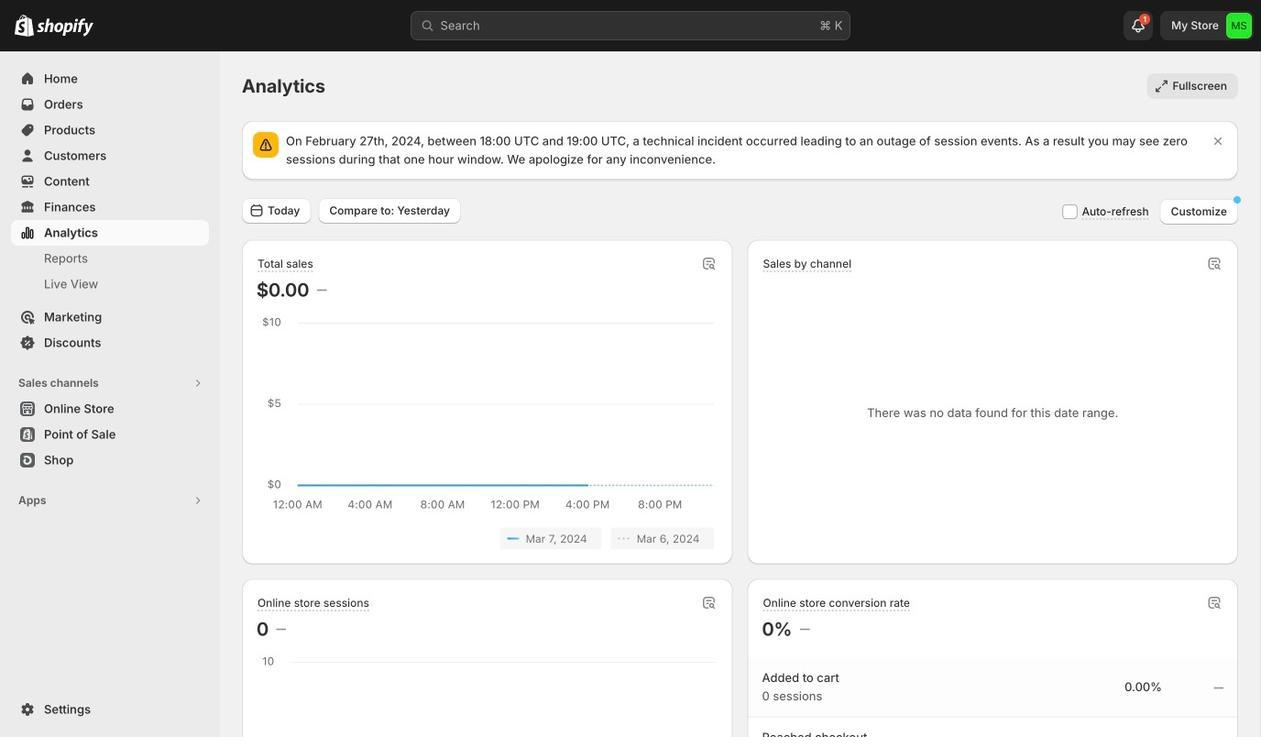 Task type: locate. For each thing, give the bounding box(es) containing it.
shopify image
[[15, 14, 34, 36], [37, 18, 94, 36]]

1 horizontal spatial shopify image
[[37, 18, 94, 36]]

list
[[260, 528, 715, 550]]



Task type: describe. For each thing, give the bounding box(es) containing it.
0 horizontal spatial shopify image
[[15, 14, 34, 36]]

my store image
[[1227, 13, 1253, 39]]



